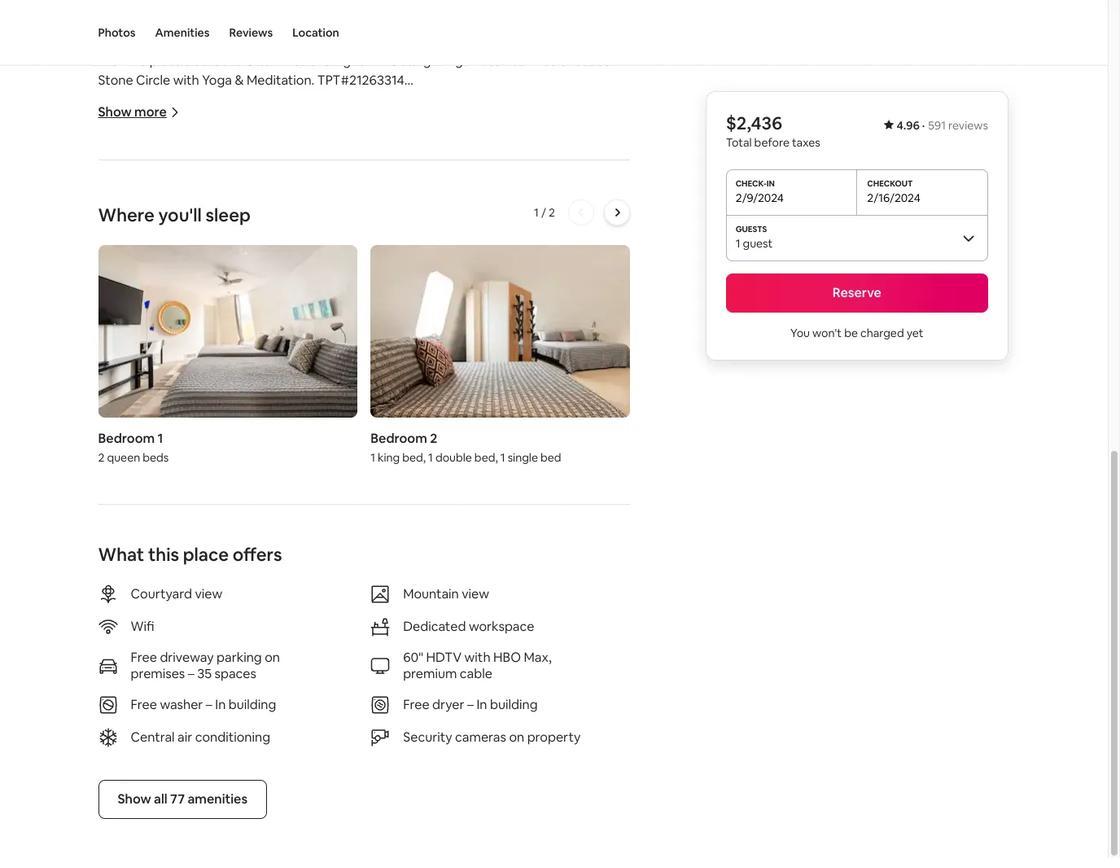 Task type: describe. For each thing, give the bounding box(es) containing it.
amenities
[[155, 25, 210, 40]]

beds
[[143, 451, 169, 465]]

show all 77 amenities button
[[98, 780, 267, 820]]

amenities button
[[155, 0, 210, 65]]

building for free dryer – in building
[[490, 697, 538, 714]]

security cameras on property
[[403, 729, 581, 746]]

1 guest
[[736, 236, 773, 251]]

show more
[[98, 103, 167, 121]]

1 / 2
[[534, 205, 555, 220]]

1 left /
[[534, 205, 539, 220]]

where you'll sleep
[[98, 204, 251, 226]]

what this place offers
[[98, 544, 282, 566]]

premises
[[131, 666, 185, 683]]

2 for /
[[549, 205, 555, 220]]

in for washer
[[215, 697, 226, 714]]

$2,436
[[726, 112, 783, 134]]

mountain
[[403, 586, 459, 603]]

free for free dryer – in building
[[403, 697, 430, 714]]

mountain view
[[403, 586, 490, 603]]

free dryer – in building
[[403, 697, 538, 714]]

total
[[726, 135, 752, 150]]

$2,436 total before taxes
[[726, 112, 821, 150]]

central
[[131, 729, 175, 746]]

hbo
[[494, 649, 521, 666]]

show for show more
[[98, 103, 132, 121]]

courtyard
[[131, 586, 192, 603]]

spaces
[[215, 666, 256, 683]]

2/9/2024
[[736, 191, 785, 205]]

photos
[[98, 25, 136, 40]]

cameras
[[455, 729, 506, 746]]

2/16/2024
[[868, 191, 921, 205]]

1 left double in the left of the page
[[428, 451, 433, 465]]

1 left king on the left
[[371, 451, 375, 465]]

2 bed, from the left
[[475, 451, 498, 465]]

location
[[293, 25, 339, 40]]

·
[[923, 118, 926, 133]]

1 left single
[[501, 451, 505, 465]]

35
[[197, 666, 212, 683]]

security
[[403, 729, 452, 746]]

show all 77 amenities
[[118, 791, 248, 808]]

1 horizontal spatial on
[[509, 729, 525, 746]]

before
[[755, 135, 790, 150]]

photos button
[[98, 0, 136, 65]]

place
[[183, 544, 229, 566]]

60"
[[403, 649, 423, 666]]

– inside free driveway parking on premises – 35 spaces
[[188, 666, 194, 683]]

4.96 · 591 reviews
[[897, 118, 989, 133]]

driveway
[[160, 649, 214, 666]]

air
[[178, 729, 192, 746]]

king
[[378, 451, 400, 465]]

1 inside popup button
[[736, 236, 741, 251]]

all
[[154, 791, 167, 808]]

free driveway parking on premises – 35 spaces
[[131, 649, 280, 683]]

reviews
[[949, 118, 989, 133]]

queen
[[107, 451, 140, 465]]

1 inside bedroom 1 2 queen beds
[[158, 430, 163, 447]]

in for dryer
[[477, 697, 487, 714]]

591
[[929, 118, 947, 133]]

location button
[[293, 0, 339, 65]]

bed
[[541, 451, 562, 465]]



Task type: vqa. For each thing, say whether or not it's contained in the screenshot.
2 in BEDROOM 2 1 KING BED, 1 DOUBLE BED, 1 SINGLE BED
yes



Task type: locate. For each thing, give the bounding box(es) containing it.
wifi
[[131, 618, 154, 636]]

1 horizontal spatial view
[[462, 586, 490, 603]]

show
[[98, 103, 132, 121], [118, 791, 151, 808]]

show more button
[[98, 103, 180, 121]]

1 guest button
[[726, 215, 989, 261]]

1 in from the left
[[215, 697, 226, 714]]

in down the spaces
[[215, 697, 226, 714]]

what
[[98, 544, 144, 566]]

1 view from the left
[[195, 586, 223, 603]]

in
[[215, 697, 226, 714], [477, 697, 487, 714]]

free left dryer
[[403, 697, 430, 714]]

dedicated workspace
[[403, 618, 534, 636]]

offers
[[233, 544, 282, 566]]

central air conditioning
[[131, 729, 270, 746]]

free
[[131, 649, 157, 666], [131, 697, 157, 714], [403, 697, 430, 714]]

loft image
[[371, 245, 630, 418], [371, 245, 630, 418]]

max,
[[524, 649, 552, 666]]

bed,
[[402, 451, 426, 465], [475, 451, 498, 465]]

on right the parking
[[265, 649, 280, 666]]

2 right /
[[549, 205, 555, 220]]

1 bedroom from the left
[[98, 430, 155, 447]]

building
[[229, 697, 276, 714], [490, 697, 538, 714]]

bed, right double in the left of the page
[[475, 451, 498, 465]]

taxes
[[793, 135, 821, 150]]

1 building from the left
[[229, 697, 276, 714]]

1 horizontal spatial in
[[477, 697, 487, 714]]

2 in from the left
[[477, 697, 487, 714]]

dedicated
[[403, 618, 466, 636]]

2 horizontal spatial –
[[467, 697, 474, 714]]

0 horizontal spatial on
[[265, 649, 280, 666]]

cable
[[460, 666, 493, 683]]

dryer
[[432, 697, 465, 714]]

conditioning
[[195, 729, 270, 746]]

2 inside bedroom 1 2 queen beds
[[98, 451, 105, 465]]

on right cameras
[[509, 729, 525, 746]]

yet
[[907, 326, 924, 340]]

1 vertical spatial 2
[[430, 430, 438, 447]]

charged
[[861, 326, 905, 340]]

in down cable
[[477, 697, 487, 714]]

2 vertical spatial 2
[[98, 451, 105, 465]]

–
[[188, 666, 194, 683], [206, 697, 212, 714], [467, 697, 474, 714]]

free down the wifi
[[131, 649, 157, 666]]

1 vertical spatial show
[[118, 791, 151, 808]]

1 horizontal spatial building
[[490, 697, 538, 714]]

1 vertical spatial on
[[509, 729, 525, 746]]

/
[[541, 205, 546, 220]]

1 horizontal spatial bedroom
[[371, 430, 427, 447]]

bedroom 2 1 king bed, 1 double bed, 1 single bed
[[371, 430, 562, 465]]

on inside free driveway parking on premises – 35 spaces
[[265, 649, 280, 666]]

on
[[265, 649, 280, 666], [509, 729, 525, 746]]

building for free washer – in building
[[229, 697, 276, 714]]

parking
[[217, 649, 262, 666]]

guest
[[743, 236, 773, 251]]

you won't be charged yet
[[791, 326, 924, 340]]

with
[[465, 649, 491, 666]]

2 inside bedroom 2 1 king bed, 1 double bed, 1 single bed
[[430, 430, 438, 447]]

queen room on ground floor image
[[98, 245, 358, 418], [98, 245, 358, 418]]

2 up double in the left of the page
[[430, 430, 438, 447]]

amenities
[[188, 791, 248, 808]]

2 bedroom from the left
[[371, 430, 427, 447]]

free for free washer – in building
[[131, 697, 157, 714]]

1 up beds
[[158, 430, 163, 447]]

courtyard view
[[131, 586, 223, 603]]

you
[[791, 326, 811, 340]]

free inside free driveway parking on premises – 35 spaces
[[131, 649, 157, 666]]

2 horizontal spatial 2
[[549, 205, 555, 220]]

reviews
[[229, 25, 273, 40]]

be
[[845, 326, 859, 340]]

double
[[436, 451, 472, 465]]

bedroom up the queen
[[98, 430, 155, 447]]

2 for 1
[[98, 451, 105, 465]]

1 horizontal spatial 2
[[430, 430, 438, 447]]

view for mountain view
[[462, 586, 490, 603]]

0 vertical spatial 2
[[549, 205, 555, 220]]

show left the all
[[118, 791, 151, 808]]

2 view from the left
[[462, 586, 490, 603]]

1 horizontal spatial bed,
[[475, 451, 498, 465]]

0 horizontal spatial 2
[[98, 451, 105, 465]]

free for free driveway parking on premises – 35 spaces
[[131, 649, 157, 666]]

where you'll sleep region
[[92, 200, 909, 472]]

bedroom up king on the left
[[371, 430, 427, 447]]

bedroom
[[98, 430, 155, 447], [371, 430, 427, 447]]

0 horizontal spatial –
[[188, 666, 194, 683]]

you'll
[[158, 204, 202, 226]]

washer
[[160, 697, 203, 714]]

bedroom for bedroom 2
[[371, 430, 427, 447]]

hdtv
[[426, 649, 462, 666]]

show for show all 77 amenities
[[118, 791, 151, 808]]

77
[[170, 791, 185, 808]]

4.96
[[897, 118, 920, 133]]

60" hdtv with hbo max, premium cable
[[403, 649, 552, 683]]

building down the spaces
[[229, 697, 276, 714]]

1 left guest
[[736, 236, 741, 251]]

bedroom 1 2 queen beds
[[98, 430, 169, 465]]

premium
[[403, 666, 457, 683]]

property
[[527, 729, 581, 746]]

bed, right king on the left
[[402, 451, 426, 465]]

workspace
[[469, 618, 534, 636]]

– right washer
[[206, 697, 212, 714]]

0 horizontal spatial view
[[195, 586, 223, 603]]

2
[[549, 205, 555, 220], [430, 430, 438, 447], [98, 451, 105, 465]]

show inside button
[[118, 791, 151, 808]]

view
[[195, 586, 223, 603], [462, 586, 490, 603]]

more
[[134, 103, 167, 121]]

0 vertical spatial show
[[98, 103, 132, 121]]

0 horizontal spatial bed,
[[402, 451, 426, 465]]

2 building from the left
[[490, 697, 538, 714]]

single
[[508, 451, 538, 465]]

view for courtyard view
[[195, 586, 223, 603]]

show left more
[[98, 103, 132, 121]]

0 vertical spatial on
[[265, 649, 280, 666]]

1 horizontal spatial –
[[206, 697, 212, 714]]

view up dedicated workspace
[[462, 586, 490, 603]]

1
[[534, 205, 539, 220], [736, 236, 741, 251], [158, 430, 163, 447], [371, 451, 375, 465], [428, 451, 433, 465], [501, 451, 505, 465]]

0 horizontal spatial in
[[215, 697, 226, 714]]

sleep
[[206, 204, 251, 226]]

free up the central
[[131, 697, 157, 714]]

2 left the queen
[[98, 451, 105, 465]]

1 bed, from the left
[[402, 451, 426, 465]]

reserve button
[[726, 274, 989, 313]]

view down place
[[195, 586, 223, 603]]

– for free washer – in building
[[206, 697, 212, 714]]

won't
[[813, 326, 842, 340]]

where
[[98, 204, 155, 226]]

0 horizontal spatial building
[[229, 697, 276, 714]]

building up security cameras on property
[[490, 697, 538, 714]]

this
[[148, 544, 179, 566]]

0 horizontal spatial bedroom
[[98, 430, 155, 447]]

bedroom inside bedroom 2 1 king bed, 1 double bed, 1 single bed
[[371, 430, 427, 447]]

bedroom for bedroom 1
[[98, 430, 155, 447]]

– right dryer
[[467, 697, 474, 714]]

reserve
[[833, 284, 882, 301]]

bedroom inside bedroom 1 2 queen beds
[[98, 430, 155, 447]]

– left 35
[[188, 666, 194, 683]]

free washer – in building
[[131, 697, 276, 714]]

reviews button
[[229, 0, 273, 65]]

– for free dryer – in building
[[467, 697, 474, 714]]



